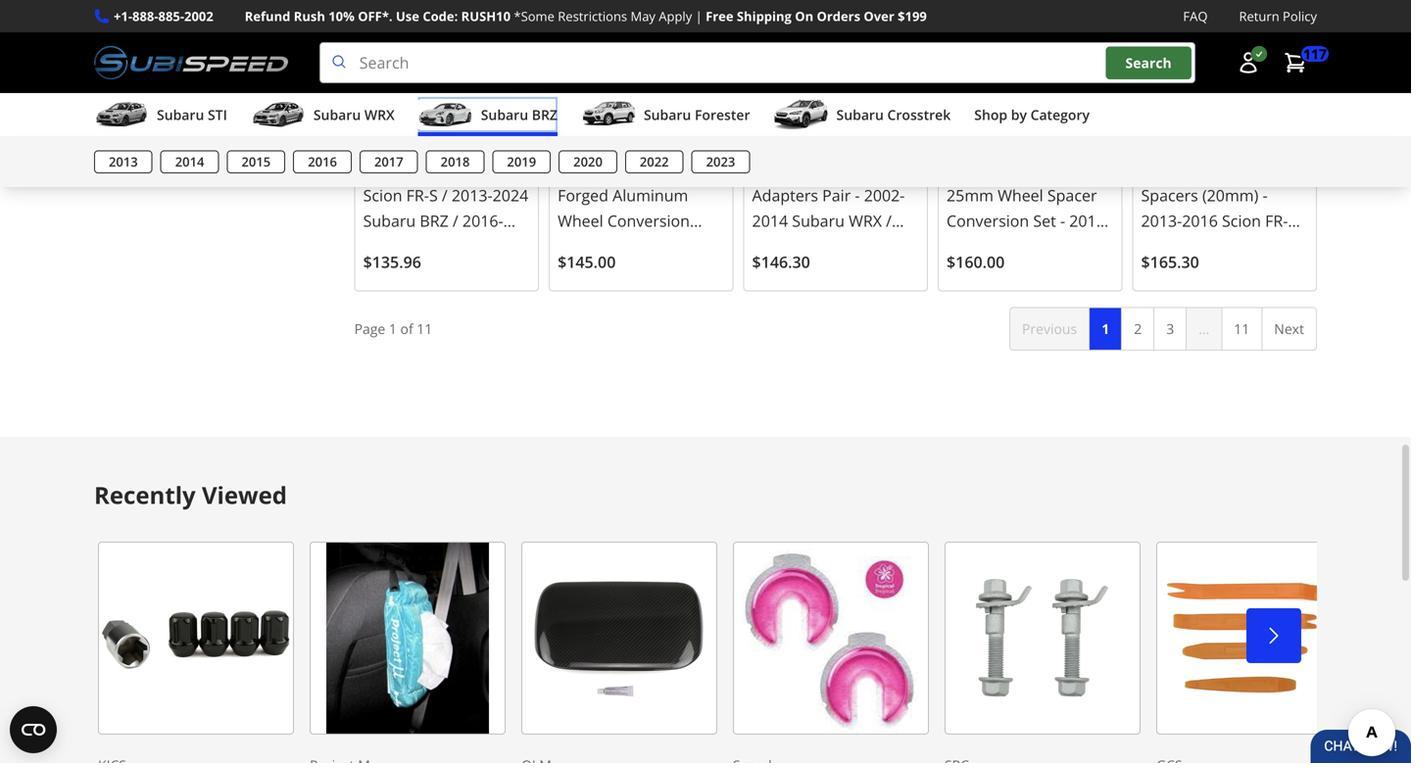 Task type: locate. For each thing, give the bounding box(es) containing it.
2019 button
[[493, 151, 551, 173]]

11 right of
[[417, 320, 433, 338]]

0 horizontal spatial toyota
[[598, 312, 648, 333]]

0 horizontal spatial s
[[624, 261, 633, 282]]

subaru forester
[[644, 106, 751, 124]]

5x100 up 25mm
[[840, 134, 884, 155]]

shop left the by
[[975, 106, 1008, 124]]

to up forged on the top left of page
[[606, 159, 621, 180]]

subaru up 2019 dropdown button
[[481, 106, 529, 124]]

toyota inside ft-86 speedfactory 5x100 to 5x114.3 forged aluminum wheel conversion spacers - 2013-2016 scion fr-s / 2013-2020 subaru brz / 2017- 2019 toyota 86
[[598, 312, 648, 333]]

faq
[[1184, 7, 1208, 25]]

in for $160.00
[[967, 86, 980, 105]]

1 left the 2 'button'
[[1102, 320, 1110, 338]]

now
[[318, 147, 348, 166]]

wheel
[[865, 159, 911, 180], [558, 210, 604, 231]]

0 horizontal spatial 2019
[[507, 153, 536, 171]]

2019 inside dropdown button
[[507, 153, 536, 171]]

1 vertical spatial fr-
[[601, 261, 624, 282]]

1 horizontal spatial s
[[900, 236, 908, 257]]

subaru inside ft-86 speedfactory 5x100 to 5x114.3 forged aluminum wheel conversion spacers - 2013-2016 scion fr-s / 2013-2020 subaru brz / 2017- 2019 toyota 86
[[558, 287, 611, 308]]

wrx
[[365, 106, 395, 124], [849, 210, 882, 231]]

2 in stock 3025560sw
[[363, 86, 438, 130]]

stock up the by
[[984, 86, 1021, 105]]

update
[[388, 147, 437, 166]]

ft-
[[558, 111, 577, 130], [558, 134, 580, 155]]

2 horizontal spatial 2016
[[794, 236, 829, 257]]

1 left of
[[389, 320, 397, 338]]

stock inside 2 in stock 3025560sw
[[392, 86, 430, 105]]

3025560sw
[[363, 111, 438, 130]]

brz up 2019 dropdown button
[[532, 106, 558, 124]]

2 left 3
[[1135, 320, 1143, 338]]

1 horizontal spatial toyota
[[843, 287, 893, 308]]

shop for shop now
[[281, 147, 314, 166]]

0 horizontal spatial shop
[[281, 147, 314, 166]]

- inside ft-86 speedfactory 5x100 to 5x114.3 forged aluminum wheel conversion spacers - 2013-2016 scion fr-s / 2013-2020 subaru brz / 2017- 2019 toyota 86
[[619, 236, 624, 257]]

2015 button
[[227, 151, 286, 173]]

wrx up 2017
[[365, 106, 395, 124]]

1 horizontal spatial 2017-
[[762, 287, 803, 308]]

s down the 2002-
[[900, 236, 908, 257]]

in up 3025560sw
[[375, 86, 388, 105]]

over
[[864, 7, 895, 25]]

2020 button
[[559, 151, 618, 173]]

2019 down '$145.00'
[[558, 312, 594, 333]]

stock inside 26 in stock 1.10216.2
[[984, 86, 1021, 105]]

0 vertical spatial shop
[[975, 106, 1008, 124]]

0 horizontal spatial 2017-
[[657, 287, 698, 308]]

11 button
[[1222, 307, 1263, 351]]

1 horizontal spatial wrx
[[849, 210, 882, 231]]

return policy link
[[1240, 6, 1318, 27]]

117 button
[[1275, 43, 1330, 82]]

2014 inside dropdown button
[[175, 153, 204, 171]]

1 vertical spatial -
[[619, 236, 624, 257]]

gcsgcs-int-tool gcs interior trim panel tools - universal, image
[[1157, 542, 1353, 736]]

0 horizontal spatial |
[[364, 146, 373, 167]]

2 11 from the left
[[1235, 320, 1250, 338]]

2017- down conversion
[[657, 287, 698, 308]]

0 horizontal spatial -
[[619, 236, 624, 257]]

1 horizontal spatial 5x100
[[840, 134, 884, 155]]

sti
[[208, 106, 227, 124]]

- right spacers
[[619, 236, 624, 257]]

5x114.3 up adapters
[[753, 159, 810, 180]]

0 vertical spatial 2
[[363, 86, 371, 105]]

scion down spacers
[[558, 261, 597, 282]]

1 horizontal spatial 2016
[[669, 236, 705, 257]]

5x100 up forged on the top left of page
[[558, 159, 602, 180]]

2 for 2
[[1135, 320, 1143, 338]]

1 horizontal spatial 2
[[1135, 320, 1143, 338]]

to inside ft-86 speedfactory 5x100 to 5x114.3 forged aluminum wheel conversion spacers - 2013-2016 scion fr-s / 2013-2020 subaru brz / 2017- 2019 toyota 86
[[606, 159, 621, 180]]

picture of project mu tissue cover - universal image
[[310, 542, 506, 736]]

stock right 5
[[1170, 86, 1208, 105]]

0 horizontal spatial to
[[606, 159, 621, 180]]

2 2017- from the left
[[657, 287, 698, 308]]

2016 down the subaru wrx 'dropdown button'
[[308, 153, 337, 171]]

2024 down pair
[[794, 261, 829, 282]]

1 horizontal spatial 2019
[[558, 312, 594, 333]]

fr- down spacers
[[601, 261, 624, 282]]

0 vertical spatial -
[[855, 185, 860, 206]]

brz left '$160.00'
[[890, 261, 919, 282]]

subaru down '$145.00'
[[558, 287, 611, 308]]

subaru
[[157, 106, 204, 124], [314, 106, 361, 124], [481, 106, 529, 124], [644, 106, 692, 124], [837, 106, 884, 124], [793, 210, 845, 231], [834, 261, 886, 282], [558, 287, 611, 308]]

1 stock from the left
[[392, 86, 430, 105]]

s inside ft-86 speedfactory 5x100 to 5x114.3 forged aluminum wheel conversion spacers - 2013-2016 scion fr-s / 2013-2020 subaru brz / 2017- 2019 toyota 86
[[624, 261, 633, 282]]

subaru crosstrek button
[[774, 97, 951, 136]]

search button
[[1107, 46, 1192, 79]]

subaru crosstrek
[[837, 106, 951, 124]]

2 in from the left
[[967, 86, 980, 105]]

1 vertical spatial 2
[[1135, 320, 1143, 338]]

2017- inside wheelmate 5x100 to 5x114.3 25mm wheel adapters pair - 2002- 2014 subaru wrx / 2013-2016 scion fr-s / 2013-2024 subaru brz / 2017-2024 toyota 86
[[762, 287, 803, 308]]

1 horizontal spatial 1
[[1102, 320, 1110, 338]]

ft- down ft-510051143-25
[[558, 134, 580, 155]]

+1-
[[114, 7, 132, 25]]

in inside 26 in stock 1.10216.2
[[967, 86, 980, 105]]

wrx inside wheelmate 5x100 to 5x114.3 25mm wheel adapters pair - 2002- 2014 subaru wrx / 2013-2016 scion fr-s / 2013-2024 subaru brz / 2017-2024 toyota 86
[[849, 210, 882, 231]]

1 horizontal spatial 2020
[[687, 261, 723, 282]]

2002
[[184, 7, 214, 25]]

fr- inside wheelmate 5x100 to 5x114.3 25mm wheel adapters pair - 2002- 2014 subaru wrx / 2013-2016 scion fr-s / 2013-2024 subaru brz / 2017-2024 toyota 86
[[877, 236, 900, 257]]

2023
[[707, 153, 736, 171]]

1 vertical spatial 86
[[897, 287, 915, 308]]

subaru right $146.30
[[834, 261, 886, 282]]

3 stock from the left
[[1170, 86, 1208, 105]]

0 vertical spatial 2019
[[507, 153, 536, 171]]

2017- inside ft-86 speedfactory 5x100 to 5x114.3 forged aluminum wheel conversion spacers - 2013-2016 scion fr-s / 2013-2020 subaru brz / 2017- 2019 toyota 86
[[657, 287, 698, 308]]

1 horizontal spatial in
[[967, 86, 980, 105]]

wheel up the 2002-
[[865, 159, 911, 180]]

26 in stock 1.10216.2
[[947, 86, 1021, 130]]

stock for $135.96
[[392, 86, 430, 105]]

olmdp2-wrx14-dcf olm s-line dry carbon fiber console hood cover - 2015-2017 wrx / 14-18 forester / 13-17 crosstrek, image
[[522, 542, 718, 736]]

1 horizontal spatial stock
[[984, 86, 1021, 105]]

2017- down $146.30
[[762, 287, 803, 308]]

1 vertical spatial scion
[[558, 261, 597, 282]]

1 vertical spatial 2019
[[558, 312, 594, 333]]

2 1 from the left
[[1102, 320, 1110, 338]]

0 vertical spatial wheel
[[865, 159, 911, 180]]

to down subaru crosstrek
[[888, 134, 903, 155]]

button image
[[1237, 51, 1261, 75]]

0 vertical spatial |
[[696, 7, 703, 25]]

2 up subaru wrx
[[363, 86, 371, 105]]

1 vertical spatial s
[[624, 261, 633, 282]]

in right 5
[[1153, 86, 1167, 105]]

toyota inside wheelmate 5x100 to 5x114.3 25mm wheel adapters pair - 2002- 2014 subaru wrx / 2013-2016 scion fr-s / 2013-2024 subaru brz / 2017-2024 toyota 86
[[843, 287, 893, 308]]

1 horizontal spatial scion
[[834, 236, 873, 257]]

2 horizontal spatial in
[[1153, 86, 1167, 105]]

2024
[[794, 261, 829, 282], [803, 287, 839, 308]]

0 vertical spatial wrx
[[365, 106, 395, 124]]

0 horizontal spatial wheel
[[558, 210, 604, 231]]

page 1 of 11
[[355, 320, 433, 338]]

0 horizontal spatial 1
[[389, 320, 397, 338]]

2014 right 2019, on the left of page
[[175, 153, 204, 171]]

1 horizontal spatial shop
[[975, 106, 1008, 124]]

$160.00
[[947, 251, 1005, 273]]

kicwt603b project kics tuskey bull lock lug nuts 12x1.25, image
[[98, 542, 294, 736]]

1 horizontal spatial -
[[855, 185, 860, 206]]

2019
[[507, 153, 536, 171], [558, 312, 594, 333]]

may
[[631, 7, 656, 25]]

wheel inside wheelmate 5x100 to 5x114.3 25mm wheel adapters pair - 2002- 2014 subaru wrx / 2013-2016 scion fr-s / 2013-2024 subaru brz / 2017-2024 toyota 86
[[865, 159, 911, 180]]

2020 up forged on the top left of page
[[574, 153, 603, 171]]

subaru left sti
[[157, 106, 204, 124]]

2019 down subaru brz
[[507, 153, 536, 171]]

0 horizontal spatial 5x100
[[558, 159, 602, 180]]

2014 down adapters
[[753, 210, 789, 231]]

1 vertical spatial wheel
[[558, 210, 604, 231]]

2014 button
[[161, 151, 219, 173]]

ft- left a subaru forester thumbnail image
[[558, 111, 577, 130]]

fr- down the 2002-
[[877, 236, 900, 257]]

2016 down pair
[[794, 236, 829, 257]]

conversion
[[608, 210, 690, 231]]

2017
[[375, 153, 404, 171]]

in inside 2 in stock 3025560sw
[[375, 86, 388, 105]]

1 vertical spatial 2014
[[753, 210, 789, 231]]

off*.
[[358, 7, 393, 25]]

1 horizontal spatial 5x114.3
[[753, 159, 810, 180]]

wrx inside 'dropdown button'
[[365, 106, 395, 124]]

86 inside wheelmate 5x100 to 5x114.3 25mm wheel adapters pair - 2002- 2014 subaru wrx / 2013-2016 scion fr-s / 2013-2024 subaru brz / 2017-2024 toyota 86
[[897, 287, 915, 308]]

1 vertical spatial to
[[606, 159, 621, 180]]

subispeed logo image
[[94, 42, 288, 83]]

subaru inside dropdown button
[[157, 106, 204, 124]]

scion down pair
[[834, 236, 873, 257]]

2 5x114.3 from the left
[[625, 159, 682, 180]]

0 vertical spatial 2014
[[175, 153, 204, 171]]

wrx down the 2002-
[[849, 210, 882, 231]]

1 2017- from the left
[[762, 287, 803, 308]]

2 inside 2 in stock 3025560sw
[[363, 86, 371, 105]]

faq link
[[1184, 6, 1208, 27]]

2016 down conversion
[[669, 236, 705, 257]]

2 ft- from the top
[[558, 134, 580, 155]]

25mm
[[814, 159, 861, 180]]

1 vertical spatial |
[[364, 146, 373, 167]]

2014
[[175, 153, 204, 171], [753, 210, 789, 231]]

86
[[580, 134, 598, 155], [897, 287, 915, 308], [652, 312, 670, 333]]

0 horizontal spatial 2
[[363, 86, 371, 105]]

subaru wrx
[[314, 106, 395, 124]]

3
[[1167, 320, 1175, 338]]

return
[[1240, 7, 1280, 25]]

1 5x114.3 from the left
[[753, 159, 810, 180]]

2 inside 'button'
[[1135, 320, 1143, 338]]

1 vertical spatial 2024
[[803, 287, 839, 308]]

0 horizontal spatial 2020
[[574, 153, 603, 171]]

0 vertical spatial s
[[900, 236, 908, 257]]

1 horizontal spatial 11
[[1235, 320, 1250, 338]]

s
[[900, 236, 908, 257], [624, 261, 633, 282]]

subaru wrx button
[[251, 97, 395, 136]]

2016 inside wheelmate 5x100 to 5x114.3 25mm wheel adapters pair - 2002- 2014 subaru wrx / 2013-2016 scion fr-s / 2013-2024 subaru brz / 2017-2024 toyota 86
[[794, 236, 829, 257]]

stock up 3025560sw
[[392, 86, 430, 105]]

2 horizontal spatial 86
[[897, 287, 915, 308]]

recently viewed
[[94, 480, 287, 512]]

s right '$145.00'
[[624, 261, 633, 282]]

page
[[355, 320, 386, 338]]

open widget image
[[10, 707, 57, 754]]

shop left now at left
[[281, 147, 314, 166]]

1 vertical spatial toyota
[[598, 312, 648, 333]]

0 vertical spatial 86
[[580, 134, 598, 155]]

in right 26
[[967, 86, 980, 105]]

0 horizontal spatial fr-
[[601, 261, 624, 282]]

subaru up now at left
[[314, 106, 361, 124]]

0 horizontal spatial scion
[[558, 261, 597, 282]]

0 horizontal spatial 11
[[417, 320, 433, 338]]

shop now
[[281, 147, 348, 166]]

policy
[[1284, 7, 1318, 25]]

2014 inside wheelmate 5x100 to 5x114.3 25mm wheel adapters pair - 2002- 2014 subaru wrx / 2013-2016 scion fr-s / 2013-2024 subaru brz / 2017-2024 toyota 86
[[753, 210, 789, 231]]

2 stock from the left
[[984, 86, 1021, 105]]

0 vertical spatial to
[[888, 134, 903, 155]]

adapters
[[753, 185, 819, 206]]

-
[[855, 185, 860, 206], [619, 236, 624, 257]]

0 horizontal spatial stock
[[392, 86, 430, 105]]

3 button
[[1154, 307, 1188, 351]]

1 vertical spatial shop
[[281, 147, 314, 166]]

0 horizontal spatial 5x114.3
[[625, 159, 682, 180]]

$199
[[898, 7, 927, 25]]

1 vertical spatial ft-
[[558, 134, 580, 155]]

2020
[[574, 153, 603, 171], [687, 261, 723, 282]]

2016 inside ft-86 speedfactory 5x100 to 5x114.3 forged aluminum wheel conversion spacers - 2013-2016 scion fr-s / 2013-2020 subaru brz / 2017- 2019 toyota 86
[[669, 236, 705, 257]]

| left 2017
[[364, 146, 373, 167]]

...
[[1199, 320, 1210, 338]]

0 horizontal spatial 86
[[580, 134, 598, 155]]

0 vertical spatial ft-
[[558, 111, 577, 130]]

brz down '$145.00'
[[615, 287, 643, 308]]

on
[[795, 7, 814, 25]]

25
[[651, 111, 667, 130]]

2020 down conversion
[[687, 261, 723, 282]]

wheel down forged on the top left of page
[[558, 210, 604, 231]]

speedfactory
[[602, 134, 701, 155]]

project kics 5x100 wide tread wheel spacers (20mm) - 2013-2016 scion fr-s / 2013-2020 subaru brz / 1998-2017 forester / 1993-2016 impreza / 1990-2017 legacy / 2000-2016 outback / 2017-2019 toyota 86 image
[[1142, 0, 1309, 85]]

1 ft- from the top
[[558, 111, 577, 130]]

1 horizontal spatial |
[[696, 7, 703, 25]]

0 horizontal spatial in
[[375, 86, 388, 105]]

0 horizontal spatial 2016
[[308, 153, 337, 171]]

1 horizontal spatial 2014
[[753, 210, 789, 231]]

1 vertical spatial 5x100
[[558, 159, 602, 180]]

| left free
[[696, 7, 703, 25]]

toyota
[[843, 287, 893, 308], [598, 312, 648, 333]]

search input field
[[319, 42, 1196, 83]]

ft- inside ft-86 speedfactory 5x100 to 5x114.3 forged aluminum wheel conversion spacers - 2013-2016 scion fr-s / 2013-2020 subaru brz / 2017- 2019 toyota 86
[[558, 134, 580, 155]]

0 vertical spatial 5x100
[[840, 134, 884, 155]]

11 right ...
[[1235, 320, 1250, 338]]

brz inside 'dropdown button'
[[532, 106, 558, 124]]

2 horizontal spatial stock
[[1170, 86, 1208, 105]]

return policy
[[1240, 7, 1318, 25]]

crosstrek
[[888, 106, 951, 124]]

5x114.3
[[753, 159, 810, 180], [625, 159, 682, 180]]

1 vertical spatial 2020
[[687, 261, 723, 282]]

1 horizontal spatial 86
[[652, 312, 670, 333]]

2024 down $146.30
[[803, 287, 839, 308]]

0 vertical spatial fr-
[[877, 236, 900, 257]]

- right pair
[[855, 185, 860, 206]]

1 in from the left
[[375, 86, 388, 105]]

0 vertical spatial scion
[[834, 236, 873, 257]]

2 for 2 in stock 3025560sw
[[363, 86, 371, 105]]

$165.30
[[1142, 251, 1200, 273]]

2017-
[[762, 287, 803, 308], [657, 287, 698, 308]]

0 horizontal spatial 2014
[[175, 153, 204, 171]]

0 vertical spatial 2020
[[574, 153, 603, 171]]

1 horizontal spatial to
[[888, 134, 903, 155]]

in
[[375, 86, 388, 105], [967, 86, 980, 105], [1153, 86, 1167, 105]]

5x114.3 down speedfactory
[[625, 159, 682, 180]]

1 horizontal spatial wheel
[[865, 159, 911, 180]]

0 vertical spatial toyota
[[843, 287, 893, 308]]

1 horizontal spatial fr-
[[877, 236, 900, 257]]

1 vertical spatial wrx
[[849, 210, 882, 231]]

3 in from the left
[[1153, 86, 1167, 105]]

shop inside dropdown button
[[975, 106, 1008, 124]]

a subaru forester thumbnail image image
[[581, 100, 636, 130]]

0 horizontal spatial wrx
[[365, 106, 395, 124]]



Task type: describe. For each thing, give the bounding box(es) containing it.
subaru forester button
[[581, 97, 751, 136]]

subaru sti
[[157, 106, 227, 124]]

stock for $165.30
[[1170, 86, 1208, 105]]

shipping
[[737, 7, 792, 25]]

wheelmate 5x100 to 5x114.3 25mm wheel adapters pair - 2002-2014 subaru wrx / 2013-2016 scion fr-s / 2013-2024 subaru brz / 2017-2024 toyota 86 image
[[753, 0, 920, 85]]

2016 inside "dropdown button"
[[308, 153, 337, 171]]

wheel inside ft-86 speedfactory 5x100 to 5x114.3 forged aluminum wheel conversion spacers - 2013-2016 scion fr-s / 2013-2020 subaru brz / 2017- 2019 toyota 86
[[558, 210, 604, 231]]

ft-86 speedfactory 5x100 to 5x114.3 forged aluminum wheel conversion spacers - 2013-2016 scion fr-s / 2013-2020 subaru brz / 2017- 2019 toyota 86
[[558, 134, 723, 333]]

2002-
[[865, 185, 905, 206]]

scosche magicmount air freshener refill cartridges- tropical, image
[[733, 542, 930, 736]]

spacers
[[558, 236, 615, 257]]

viewed
[[202, 480, 287, 512]]

ft- for 86
[[558, 134, 580, 155]]

in for $165.30
[[1153, 86, 1167, 105]]

5x114.3 inside ft-86 speedfactory 5x100 to 5x114.3 forged aluminum wheel conversion spacers - 2013-2016 scion fr-s / 2013-2020 subaru brz / 2017- 2019 toyota 86
[[625, 159, 682, 180]]

2020 inside "2020" "dropdown button"
[[574, 153, 603, 171]]

5 in stock
[[1142, 86, 1208, 105]]

- inside wheelmate 5x100 to 5x114.3 25mm wheel adapters pair - 2002- 2014 subaru wrx / 2013-2016 scion fr-s / 2013-2024 subaru brz / 2017-2024 toyota 86
[[855, 185, 860, 206]]

1 1 from the left
[[389, 320, 397, 338]]

ft- for 510051143-
[[558, 111, 577, 130]]

brz inside ft-86 speedfactory 5x100 to 5x114.3 forged aluminum wheel conversion spacers - 2013-2016 scion fr-s / 2013-2020 subaru brz / 2017- 2019 toyota 86
[[615, 287, 643, 308]]

885-
[[158, 7, 184, 25]]

+1-888-885-2002
[[114, 7, 214, 25]]

by
[[1012, 106, 1028, 124]]

a subaru wrx thumbnail image image
[[251, 100, 306, 130]]

shop for shop by category
[[975, 106, 1008, 124]]

subaru inside 'dropdown button'
[[314, 106, 361, 124]]

2018 button
[[426, 151, 485, 173]]

2 button
[[1122, 307, 1155, 351]]

a subaru brz thumbnail image image
[[418, 100, 473, 130]]

5x100 inside wheelmate 5x100 to 5x114.3 25mm wheel adapters pair - 2002- 2014 subaru wrx / 2013-2016 scion fr-s / 2013-2024 subaru brz / 2017-2024 toyota 86
[[840, 134, 884, 155]]

a subaru crosstrek thumbnail image image
[[774, 100, 829, 130]]

scion inside wheelmate 5x100 to 5x114.3 25mm wheel adapters pair - 2002- 2014 subaru wrx / 2013-2016 scion fr-s / 2013-2024 subaru brz / 2017-2024 toyota 86
[[834, 236, 873, 257]]

vehicle
[[440, 147, 488, 166]]

$145.00
[[558, 251, 616, 273]]

subaru brz
[[481, 106, 558, 124]]

orders
[[817, 7, 861, 25]]

2019, subaru, brz
[[129, 146, 266, 167]]

2020 inside ft-86 speedfactory 5x100 to 5x114.3 forged aluminum wheel conversion spacers - 2013-2016 scion fr-s / 2013-2020 subaru brz / 2017- 2019 toyota 86
[[687, 261, 723, 282]]

117
[[1304, 44, 1328, 63]]

search
[[1126, 53, 1172, 72]]

0 vertical spatial 2024
[[794, 261, 829, 282]]

spc81260 spc camber bolt kit front - 2015+ wrx / 2015+ sti, image
[[945, 542, 1141, 736]]

subaru right a subaru crosstrek thumbnail image
[[837, 106, 884, 124]]

$135.96
[[363, 251, 422, 273]]

scion inside ft-86 speedfactory 5x100 to 5x114.3 forged aluminum wheel conversion spacers - 2013-2016 scion fr-s / 2013-2020 subaru brz / 2017- 2019 toyota 86
[[558, 261, 597, 282]]

shop by category
[[975, 106, 1090, 124]]

rush
[[294, 7, 325, 25]]

5x114.3 inside wheelmate 5x100 to 5x114.3 25mm wheel adapters pair - 2002- 2014 subaru wrx / 2013-2016 scion fr-s / 2013-2024 subaru brz / 2017-2024 toyota 86
[[753, 159, 810, 180]]

subaru,
[[174, 146, 232, 167]]

*some
[[514, 7, 555, 25]]

1 11 from the left
[[417, 320, 433, 338]]

fr- inside ft-86 speedfactory 5x100 to 5x114.3 forged aluminum wheel conversion spacers - 2013-2016 scion fr-s / 2013-2020 subaru brz / 2017- 2019 toyota 86
[[601, 261, 624, 282]]

2017 button
[[360, 151, 418, 173]]

26
[[947, 86, 963, 105]]

shop by category button
[[975, 97, 1090, 136]]

2023 button
[[692, 151, 750, 173]]

2022 button
[[625, 151, 684, 173]]

2019,
[[129, 146, 170, 167]]

subaru up speedfactory
[[644, 106, 692, 124]]

stock for $160.00
[[984, 86, 1021, 105]]

to inside wheelmate 5x100 to 5x114.3 25mm wheel adapters pair - 2002- 2014 subaru wrx / 2013-2016 scion fr-s / 2013-2024 subaru brz / 2017-2024 toyota 86
[[888, 134, 903, 155]]

main element
[[0, 93, 1412, 187]]

2015
[[242, 153, 271, 171]]

510051143-
[[577, 111, 651, 130]]

in for $135.96
[[375, 86, 388, 105]]

subaru down pair
[[793, 210, 845, 231]]

1 inside button
[[1102, 320, 1110, 338]]

rush10
[[461, 7, 511, 25]]

shop now link
[[281, 146, 348, 168]]

forester
[[695, 106, 751, 124]]

1 button
[[1090, 307, 1123, 351]]

subaru sti button
[[94, 97, 227, 136]]

ellipses image
[[1187, 307, 1223, 351]]

11 inside button
[[1235, 320, 1250, 338]]

a subaru sti thumbnail image image
[[94, 100, 149, 130]]

s inside wheelmate 5x100 to 5x114.3 25mm wheel adapters pair - 2002- 2014 subaru wrx / 2013-2016 scion fr-s / 2013-2024 subaru brz / 2017-2024 toyota 86
[[900, 236, 908, 257]]

2019 inside ft-86 speedfactory 5x100 to 5x114.3 forged aluminum wheel conversion spacers - 2013-2016 scion fr-s / 2013-2020 subaru brz / 2017- 2019 toyota 86
[[558, 312, 594, 333]]

+1-888-885-2002 link
[[114, 6, 214, 27]]

previous
[[1023, 320, 1078, 338]]

5x100 inside ft-86 speedfactory 5x100 to 5x114.3 forged aluminum wheel conversion spacers - 2013-2016 scion fr-s / 2013-2020 subaru brz / 2017- 2019 toyota 86
[[558, 159, 602, 180]]

factionfab subaru 5x100 to 5x114.3 25mm wheel spacer conversion set - 2013-2016 scion fr-s / 2013-2020 subaru brz / 2014-2015 forester / 1993-2016 impreza / 2017-2019 toyota 86 image
[[947, 0, 1114, 85]]

subaru inside 'dropdown button'
[[481, 106, 529, 124]]

wheelmate
[[753, 134, 836, 155]]

888-
[[132, 7, 158, 25]]

refund rush 10% off*. use code: rush10 *some restrictions may apply | free shipping on orders over $199
[[245, 7, 927, 25]]

code:
[[423, 7, 458, 25]]

free
[[706, 7, 734, 25]]

5
[[1142, 86, 1150, 105]]

next
[[1275, 320, 1305, 338]]

of
[[401, 320, 413, 338]]

ft-510051143-25
[[558, 111, 667, 130]]

2022
[[640, 153, 669, 171]]

10%
[[329, 7, 355, 25]]

wheelmate 5x100 to 5x114.3 25mm wheel adapters pair - 2002- 2014 subaru wrx / 2013-2016 scion fr-s / 2013-2024 subaru brz / 2017-2024 toyota 86
[[753, 134, 919, 308]]

update vehicle
[[388, 147, 488, 166]]

brz right subaru, in the top of the page
[[236, 146, 266, 167]]

apply
[[659, 7, 692, 25]]

category
[[1031, 106, 1090, 124]]

ft-86 speedfactory 5x100 to 5x114.3 forged aluminum wheel conversion spacers - 2013-2016 scion fr-s / 2013-2020 subaru brz / 2017-2019 toyota 86 image
[[558, 0, 725, 85]]

recently
[[94, 480, 196, 512]]

forged
[[558, 185, 609, 206]]

47309m
[[753, 111, 804, 130]]

use
[[396, 7, 420, 25]]

subaru brz element
[[0, 136, 1412, 187]]

1.10216.2
[[947, 111, 1009, 130]]

h&r trak+ 15mm spacer - 2013-2016 scion fr-s / 2013-2024 subaru brz / 2016-2021 crosstrek / 1998-2018 forester / 1993-2024 impreza / 2017-2020 toyota 86 / 2022-2024 gr86 image
[[363, 0, 531, 85]]

next button
[[1262, 307, 1318, 351]]

2013 button
[[94, 151, 153, 173]]

aluminum
[[613, 185, 689, 206]]

brz inside wheelmate 5x100 to 5x114.3 25mm wheel adapters pair - 2002- 2014 subaru wrx / 2013-2016 scion fr-s / 2013-2024 subaru brz / 2017-2024 toyota 86
[[890, 261, 919, 282]]

subaru brz button
[[418, 97, 558, 136]]

2 vertical spatial 86
[[652, 312, 670, 333]]

restrictions
[[558, 7, 628, 25]]

2013
[[109, 153, 138, 171]]

refund
[[245, 7, 291, 25]]



Task type: vqa. For each thing, say whether or not it's contained in the screenshot.
$160.00
yes



